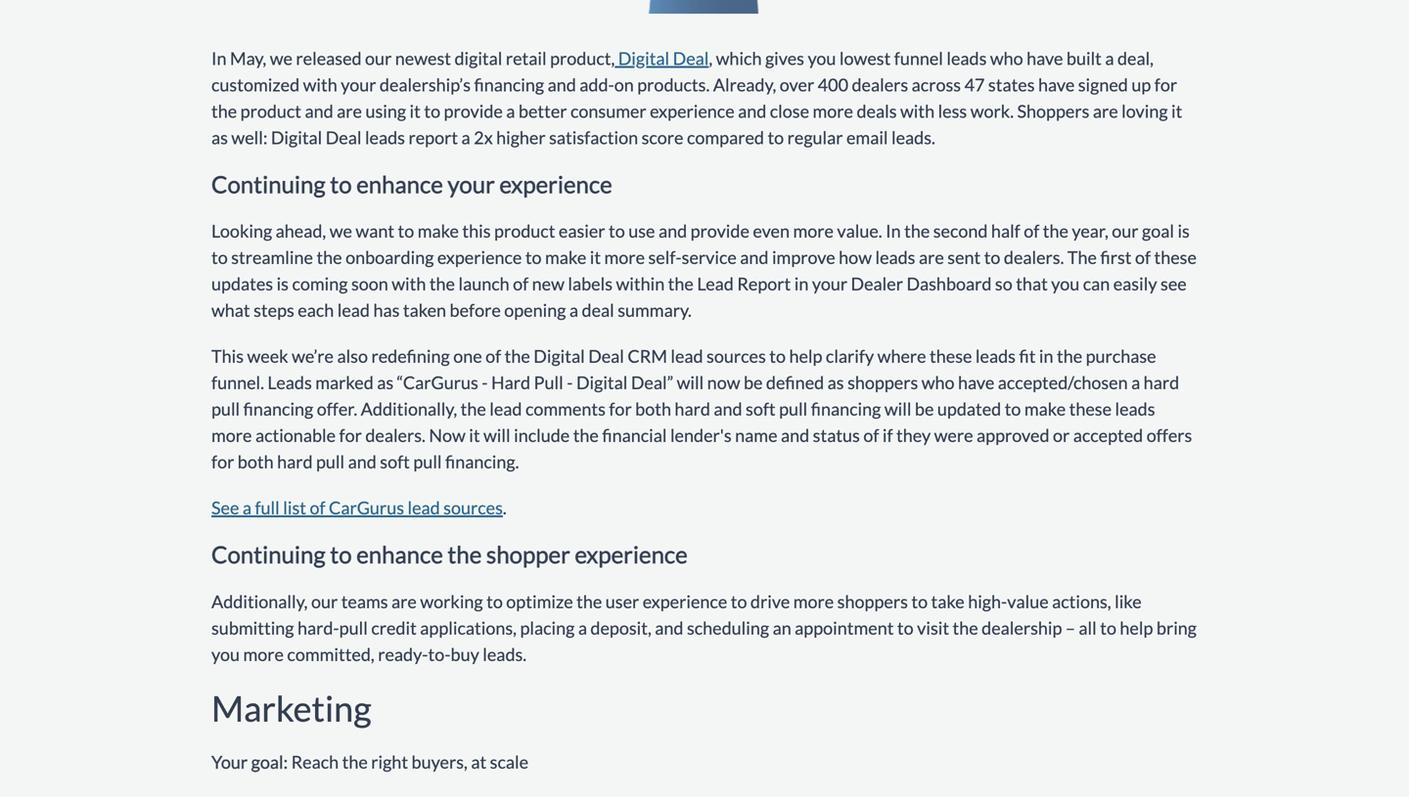 Task type: vqa. For each thing, say whether or not it's contained in the screenshot.
actions,
yes



Task type: locate. For each thing, give the bounding box(es) containing it.
have
[[1027, 47, 1064, 69], [1039, 74, 1075, 95], [959, 372, 995, 394]]

1 horizontal spatial you
[[808, 47, 837, 69]]

and down "already,"
[[738, 100, 767, 122]]

0 vertical spatial sources
[[707, 346, 766, 367]]

0 vertical spatial additionally,
[[361, 399, 457, 420]]

"cargurus
[[397, 372, 479, 394]]

one
[[454, 346, 482, 367]]

what
[[211, 300, 250, 321]]

which
[[716, 47, 762, 69]]

2 continuing from the top
[[211, 541, 326, 569]]

to down looking
[[211, 247, 228, 268]]

onboarding
[[346, 247, 434, 268]]

continuing for continuing to enhance your experience
[[211, 170, 326, 198]]

as
[[211, 127, 228, 148], [377, 372, 394, 394], [828, 372, 845, 394]]

hard
[[1144, 372, 1180, 394], [675, 399, 711, 420], [277, 451, 313, 473]]

your
[[211, 752, 248, 774]]

2x
[[474, 127, 493, 148]]

in inside this week we're also redefining one of the digital deal crm lead sources to help clarify where these leads fit in the purchase funnel. leads marked as "cargurus - hard pull - digital deal" will now be defined as shoppers who have accepted/chosen a hard pull financing offer. additionally, the lead comments for both hard and soft pull financing will be updated to make these leads more actionable for dealers. now it will include the financial lender's name and status of if they were approved or accepted offers for both hard pull and soft pull financing.
[[1040, 346, 1054, 367]]

0 vertical spatial shoppers
[[848, 372, 919, 394]]

1 horizontal spatial make
[[545, 247, 587, 268]]

0 vertical spatial your
[[341, 74, 376, 95]]

1 horizontal spatial we
[[330, 220, 352, 242]]

experience
[[650, 100, 735, 122], [500, 170, 613, 198], [438, 247, 522, 268], [575, 541, 688, 569], [643, 591, 728, 613]]

in inside the looking ahead, we want to make this product easier to use and provide even more value. in the second half of the year, our goal is to streamline the onboarding experience to make it more self-service and improve how leads are sent to dealers. the first of these updates is coming soon with the launch of new labels within the lead report in your dealer dashboard so that you can easily see what steps each lead has taken before opening a deal summary.
[[886, 220, 901, 242]]

it up "labels"
[[590, 247, 601, 268]]

states
[[989, 74, 1035, 95]]

the down comments
[[573, 425, 599, 447]]

provide
[[444, 100, 503, 122], [691, 220, 750, 242]]

2 horizontal spatial you
[[1052, 273, 1080, 295]]

experience down this
[[438, 247, 522, 268]]

1 vertical spatial provide
[[691, 220, 750, 242]]

1 horizontal spatial who
[[991, 47, 1024, 69]]

a down purchase
[[1132, 372, 1141, 394]]

deal down released
[[326, 127, 362, 148]]

pull down the teams
[[339, 618, 368, 639]]

provide inside ', which gives you lowest funnel leads who have built a deal, customized with your dealership's financing and add-on products. already, over 400 dealers across 47 states have signed up for the product and are using it to provide a better consumer experience and close more deals with less work. shoppers are loving it as well: digital deal leads report a 2x higher satisfaction score compared to regular email leads.'
[[444, 100, 503, 122]]

- left the hard
[[482, 372, 488, 394]]

launch
[[459, 273, 510, 295]]

and right deposit,
[[655, 618, 684, 639]]

looking ahead, we want to make this product easier to use and provide even more value. in the second half of the year, our goal is to streamline the onboarding experience to make it more self-service and improve how leads are sent to dealers. the first of these updates is coming soon with the launch of new labels within the lead report in your dealer dashboard so that you can easily see what steps each lead has taken before opening a deal summary.
[[211, 220, 1197, 321]]

customized
[[211, 74, 300, 95]]

1 horizontal spatial in
[[886, 220, 901, 242]]

in right value.
[[886, 220, 901, 242]]

2 horizontal spatial our
[[1112, 220, 1139, 242]]

dealers. inside this week we're also redefining one of the digital deal crm lead sources to help clarify where these leads fit in the purchase funnel. leads marked as "cargurus - hard pull - digital deal" will now be defined as shoppers who have accepted/chosen a hard pull financing offer. additionally, the lead comments for both hard and soft pull financing will be updated to make these leads more actionable for dealers. now it will include the financial lender's name and status of if they were approved or accepted offers for both hard pull and soft pull financing.
[[365, 425, 426, 447]]

1 vertical spatial we
[[330, 220, 352, 242]]

in may, we released our newest digital retail product, digital deal
[[211, 47, 709, 69]]

leads. right 'buy'
[[483, 644, 527, 666]]

make
[[418, 220, 459, 242], [545, 247, 587, 268], [1025, 399, 1066, 420]]

both up full
[[238, 451, 274, 473]]

new
[[532, 273, 565, 295]]

leads left fit
[[976, 346, 1016, 367]]

financing up status
[[811, 399, 882, 420]]

1 horizontal spatial dealers.
[[1004, 247, 1065, 268]]

visit
[[917, 618, 950, 639]]

experience down products. at the top
[[650, 100, 735, 122]]

clarify
[[826, 346, 874, 367]]

as down redefining in the top left of the page
[[377, 372, 394, 394]]

hard up lender's
[[675, 399, 711, 420]]

2 horizontal spatial with
[[901, 100, 935, 122]]

of right first
[[1136, 247, 1151, 268]]

you inside ', which gives you lowest funnel leads who have built a deal, customized with your dealership's financing and add-on products. already, over 400 dealers across 47 states have signed up for the product and are using it to provide a better consumer experience and close more deals with less work. shoppers are loving it as well: digital deal leads report a 2x higher satisfaction score compared to regular email leads.'
[[808, 47, 837, 69]]

1 vertical spatial you
[[1052, 273, 1080, 295]]

soft up the cargurus
[[380, 451, 410, 473]]

0 vertical spatial who
[[991, 47, 1024, 69]]

product right this
[[494, 220, 556, 242]]

0 horizontal spatial your
[[341, 74, 376, 95]]

digital deal link
[[615, 47, 709, 69]]

0 horizontal spatial these
[[930, 346, 973, 367]]

who up updated
[[922, 372, 955, 394]]

continuing for continuing to enhance the shopper experience
[[211, 541, 326, 569]]

0 horizontal spatial in
[[795, 273, 809, 295]]

leads. down "deals" on the right
[[892, 127, 936, 148]]

1 horizontal spatial with
[[392, 273, 426, 295]]

it
[[410, 100, 421, 122], [1172, 100, 1183, 122], [590, 247, 601, 268], [469, 425, 480, 447]]

these
[[1155, 247, 1197, 268], [930, 346, 973, 367], [1070, 399, 1112, 420]]

released
[[296, 47, 362, 69]]

close
[[770, 100, 810, 122]]

1 vertical spatial continuing
[[211, 541, 326, 569]]

leads
[[268, 372, 312, 394]]

in
[[795, 273, 809, 295], [1040, 346, 1054, 367]]

well:
[[231, 127, 268, 148]]

our up hard-
[[311, 591, 338, 613]]

0 vertical spatial you
[[808, 47, 837, 69]]

2 vertical spatial have
[[959, 372, 995, 394]]

1 vertical spatial product
[[494, 220, 556, 242]]

0 horizontal spatial we
[[270, 47, 293, 69]]

1 vertical spatial in
[[886, 220, 901, 242]]

1 vertical spatial help
[[1120, 618, 1154, 639]]

2 vertical spatial your
[[812, 273, 848, 295]]

coming
[[292, 273, 348, 295]]

ahead,
[[276, 220, 326, 242]]

1 vertical spatial in
[[1040, 346, 1054, 367]]

experience inside ', which gives you lowest funnel leads who have built a deal, customized with your dealership's financing and add-on products. already, over 400 dealers across 47 states have signed up for the product and are using it to provide a better consumer experience and close more deals with less work. shoppers are loving it as well: digital deal leads report a 2x higher satisfaction score compared to regular email leads.'
[[650, 100, 735, 122]]

more up within
[[605, 247, 645, 268]]

a left deal
[[570, 300, 579, 321]]

2 vertical spatial hard
[[277, 451, 313, 473]]

additionally,
[[361, 399, 457, 420], [211, 591, 308, 613]]

as down clarify
[[828, 372, 845, 394]]

your down how
[[812, 273, 848, 295]]

your up this
[[448, 170, 495, 198]]

the down the self-
[[668, 273, 694, 295]]

1 vertical spatial hard
[[675, 399, 711, 420]]

1 horizontal spatial provide
[[691, 220, 750, 242]]

1 horizontal spatial both
[[636, 399, 672, 420]]

you up 400
[[808, 47, 837, 69]]

0 vertical spatial product
[[240, 100, 302, 122]]

dealers. inside the looking ahead, we want to make this product easier to use and provide even more value. in the second half of the year, our goal is to streamline the onboarding experience to make it more self-service and improve how leads are sent to dealers. the first of these updates is coming soon with the launch of new labels within the lead report in your dealer dashboard so that you can easily see what steps each lead has taken before opening a deal summary.
[[1004, 247, 1065, 268]]

digital right well:
[[271, 127, 322, 148]]

additionally, down the "cargurus
[[361, 399, 457, 420]]

both down deal"
[[636, 399, 672, 420]]

2 vertical spatial will
[[484, 425, 511, 447]]

1 horizontal spatial will
[[677, 372, 704, 394]]

sources up now
[[707, 346, 766, 367]]

have left built
[[1027, 47, 1064, 69]]

0 horizontal spatial deal
[[326, 127, 362, 148]]

our up first
[[1112, 220, 1139, 242]]

1 vertical spatial sources
[[444, 498, 503, 519]]

2 horizontal spatial will
[[885, 399, 912, 420]]

experience inside additionally, our teams are working to optimize the user experience to drive more shoppers to take high-value actions, like submitting hard-pull credit applications, placing a deposit, and scheduling an appointment to visit the dealership – all to help bring you more committed, ready-to-buy leads.
[[643, 591, 728, 613]]

as left well:
[[211, 127, 228, 148]]

deal up products. at the top
[[673, 47, 709, 69]]

all
[[1079, 618, 1097, 639]]

2 vertical spatial these
[[1070, 399, 1112, 420]]

enhance for your
[[357, 170, 443, 198]]

0 vertical spatial leads.
[[892, 127, 936, 148]]

both
[[636, 399, 672, 420], [238, 451, 274, 473]]

for up 'financial'
[[609, 399, 632, 420]]

value
[[1008, 591, 1049, 613]]

product inside ', which gives you lowest funnel leads who have built a deal, customized with your dealership's financing and add-on products. already, over 400 dealers across 47 states have signed up for the product and are using it to provide a better consumer experience and close more deals with less work. shoppers are loving it as well: digital deal leads report a 2x higher satisfaction score compared to regular email leads.'
[[240, 100, 302, 122]]

the up now at the left bottom of page
[[461, 399, 486, 420]]

our
[[365, 47, 392, 69], [1112, 220, 1139, 242], [311, 591, 338, 613]]

0 horizontal spatial sources
[[444, 498, 503, 519]]

2 vertical spatial with
[[392, 273, 426, 295]]

will up financing.
[[484, 425, 511, 447]]

1 vertical spatial both
[[238, 451, 274, 473]]

to up scheduling
[[731, 591, 747, 613]]

each
[[298, 300, 334, 321]]

provide inside the looking ahead, we want to make this product easier to use and provide even more value. in the second half of the year, our goal is to streamline the onboarding experience to make it more self-service and improve how leads are sent to dealers. the first of these updates is coming soon with the launch of new labels within the lead report in your dealer dashboard so that you can easily see what steps each lead has taken before opening a deal summary.
[[691, 220, 750, 242]]

1 vertical spatial additionally,
[[211, 591, 308, 613]]

a inside additionally, our teams are working to optimize the user experience to drive more shoppers to take high-value actions, like submitting hard-pull credit applications, placing a deposit, and scheduling an appointment to visit the dealership – all to help bring you more committed, ready-to-buy leads.
[[578, 618, 587, 639]]

1 vertical spatial make
[[545, 247, 587, 268]]

1 vertical spatial is
[[277, 273, 289, 295]]

name
[[735, 425, 778, 447]]

deal inside this week we're also redefining one of the digital deal crm lead sources to help clarify where these leads fit in the purchase funnel. leads marked as "cargurus - hard pull - digital deal" will now be defined as shoppers who have accepted/chosen a hard pull financing offer. additionally, the lead comments for both hard and soft pull financing will be updated to make these leads more actionable for dealers. now it will include the financial lender's name and status of if they were approved or accepted offers for both hard pull and soft pull financing.
[[589, 346, 625, 367]]

are up dashboard at the top
[[919, 247, 945, 268]]

in right fit
[[1040, 346, 1054, 367]]

the up accepted/chosen
[[1057, 346, 1083, 367]]

the
[[211, 100, 237, 122], [905, 220, 930, 242], [1043, 220, 1069, 242], [317, 247, 342, 268], [430, 273, 455, 295], [668, 273, 694, 295], [505, 346, 530, 367], [1057, 346, 1083, 367], [461, 399, 486, 420], [573, 425, 599, 447], [448, 541, 482, 569], [577, 591, 602, 613], [953, 618, 979, 639], [342, 752, 368, 774]]

2 enhance from the top
[[357, 541, 443, 569]]

1 vertical spatial dealers.
[[365, 425, 426, 447]]

work.
[[971, 100, 1014, 122]]

leads up dealer
[[876, 247, 916, 268]]

1 horizontal spatial your
[[448, 170, 495, 198]]

deal
[[582, 300, 615, 321]]

0 vertical spatial continuing
[[211, 170, 326, 198]]

1 horizontal spatial -
[[567, 372, 573, 394]]

experience up scheduling
[[643, 591, 728, 613]]

at
[[471, 752, 487, 774]]

0 vertical spatial both
[[636, 399, 672, 420]]

sources down financing.
[[444, 498, 503, 519]]

0 horizontal spatial leads.
[[483, 644, 527, 666]]

these up accepted
[[1070, 399, 1112, 420]]

0 vertical spatial help
[[790, 346, 823, 367]]

these inside the looking ahead, we want to make this product easier to use and provide even more value. in the second half of the year, our goal is to streamline the onboarding experience to make it more self-service and improve how leads are sent to dealers. the first of these updates is coming soon with the launch of new labels within the lead report in your dealer dashboard so that you can easily see what steps each lead has taken before opening a deal summary.
[[1155, 247, 1197, 268]]

these up see
[[1155, 247, 1197, 268]]

the
[[1068, 247, 1097, 268]]

appointment
[[795, 618, 894, 639]]

2 horizontal spatial your
[[812, 273, 848, 295]]

scale
[[490, 752, 529, 774]]

0 vertical spatial dealers.
[[1004, 247, 1065, 268]]

0 horizontal spatial -
[[482, 372, 488, 394]]

signed
[[1079, 74, 1129, 95]]

cargurus
[[329, 498, 404, 519]]

0 horizontal spatial hard
[[277, 451, 313, 473]]

scheduling
[[687, 618, 770, 639]]

1 vertical spatial shoppers
[[838, 591, 908, 613]]

deal left crm
[[589, 346, 625, 367]]

more inside this week we're also redefining one of the digital deal crm lead sources to help clarify where these leads fit in the purchase funnel. leads marked as "cargurus - hard pull - digital deal" will now be defined as shoppers who have accepted/chosen a hard pull financing offer. additionally, the lead comments for both hard and soft pull financing will be updated to make these leads more actionable for dealers. now it will include the financial lender's name and status of if they were approved or accepted offers for both hard pull and soft pull financing.
[[211, 425, 252, 447]]

for right up
[[1155, 74, 1178, 95]]

your up using
[[341, 74, 376, 95]]

pull
[[211, 399, 240, 420], [779, 399, 808, 420], [316, 451, 345, 473], [414, 451, 442, 473], [339, 618, 368, 639]]

summary.
[[618, 300, 692, 321]]

hard down purchase
[[1144, 372, 1180, 394]]

lead down the hard
[[490, 399, 522, 420]]

consumer
[[571, 100, 647, 122]]

before
[[450, 300, 501, 321]]

0 horizontal spatial product
[[240, 100, 302, 122]]

the up well:
[[211, 100, 237, 122]]

1 horizontal spatial additionally,
[[361, 399, 457, 420]]

experience inside the looking ahead, we want to make this product easier to use and provide even more value. in the second half of the year, our goal is to streamline the onboarding experience to make it more self-service and improve how leads are sent to dealers. the first of these updates is coming soon with the launch of new labels within the lead report in your dealer dashboard so that you can easily see what steps each lead has taken before opening a deal summary.
[[438, 247, 522, 268]]

and up see a full list of cargurus lead sources .
[[348, 451, 377, 473]]

0 vertical spatial these
[[1155, 247, 1197, 268]]

leads.
[[892, 127, 936, 148], [483, 644, 527, 666]]

to down see a full list of cargurus lead sources link
[[330, 541, 352, 569]]

2 vertical spatial make
[[1025, 399, 1066, 420]]

2 horizontal spatial these
[[1155, 247, 1197, 268]]

financial
[[602, 425, 667, 447]]

0 vertical spatial we
[[270, 47, 293, 69]]

see a full list of cargurus lead sources .
[[211, 498, 507, 519]]

2 vertical spatial deal
[[589, 346, 625, 367]]

1 enhance from the top
[[357, 170, 443, 198]]

hard
[[492, 372, 531, 394]]

submitting
[[211, 618, 294, 639]]

1 vertical spatial our
[[1112, 220, 1139, 242]]

product down customized
[[240, 100, 302, 122]]

goal:
[[251, 752, 288, 774]]

we inside the looking ahead, we want to make this product easier to use and provide even more value. in the second half of the year, our goal is to streamline the onboarding experience to make it more self-service and improve how leads are sent to dealers. the first of these updates is coming soon with the launch of new labels within the lead report in your dealer dashboard so that you can easily see what steps each lead has taken before opening a deal summary.
[[330, 220, 352, 242]]

to up the onboarding
[[330, 170, 352, 198]]

dealership
[[982, 618, 1063, 639]]

we right may,
[[270, 47, 293, 69]]

1 horizontal spatial be
[[915, 399, 934, 420]]

financing down retail
[[474, 74, 544, 95]]

digital up pull at the left of page
[[534, 346, 585, 367]]

1 vertical spatial will
[[885, 399, 912, 420]]

0 horizontal spatial make
[[418, 220, 459, 242]]

0 vertical spatial in
[[795, 273, 809, 295]]

shoppers inside this week we're also redefining one of the digital deal crm lead sources to help clarify where these leads fit in the purchase funnel. leads marked as "cargurus - hard pull - digital deal" will now be defined as shoppers who have accepted/chosen a hard pull financing offer. additionally, the lead comments for both hard and soft pull financing will be updated to make these leads more actionable for dealers. now it will include the financial lender's name and status of if they were approved or accepted offers for both hard pull and soft pull financing.
[[848, 372, 919, 394]]

0 horizontal spatial with
[[303, 74, 338, 95]]

1 vertical spatial deal
[[326, 127, 362, 148]]

can
[[1084, 273, 1111, 295]]

0 horizontal spatial be
[[744, 372, 763, 394]]

0 horizontal spatial our
[[311, 591, 338, 613]]

2 horizontal spatial make
[[1025, 399, 1066, 420]]

see a full list of cargurus lead sources link
[[211, 498, 503, 519]]

shoppers down where
[[848, 372, 919, 394]]

make left this
[[418, 220, 459, 242]]

0 vertical spatial is
[[1178, 220, 1190, 242]]

dashboard
[[907, 273, 992, 295]]

will
[[677, 372, 704, 394], [885, 399, 912, 420], [484, 425, 511, 447]]

more down 400
[[813, 100, 854, 122]]

pull
[[534, 372, 564, 394]]

marketing
[[211, 688, 372, 730]]

and
[[548, 74, 576, 95], [305, 100, 334, 122], [738, 100, 767, 122], [659, 220, 687, 242], [740, 247, 769, 268], [714, 399, 743, 420], [781, 425, 810, 447], [348, 451, 377, 473], [655, 618, 684, 639]]

we for may,
[[270, 47, 293, 69]]

are up credit
[[392, 591, 417, 613]]

1 vertical spatial enhance
[[357, 541, 443, 569]]

committed,
[[287, 644, 375, 666]]

1 continuing from the top
[[211, 170, 326, 198]]

deal
[[673, 47, 709, 69], [326, 127, 362, 148], [589, 346, 625, 367]]

our inside additionally, our teams are working to optimize the user experience to drive more shoppers to take high-value actions, like submitting hard-pull credit applications, placing a deposit, and scheduling an appointment to visit the dealership – all to help bring you more committed, ready-to-buy leads.
[[311, 591, 338, 613]]

1 vertical spatial be
[[915, 399, 934, 420]]

with inside the looking ahead, we want to make this product easier to use and provide even more value. in the second half of the year, our goal is to streamline the onboarding experience to make it more self-service and improve how leads are sent to dealers. the first of these updates is coming soon with the launch of new labels within the lead report in your dealer dashboard so that you can easily see what steps each lead has taken before opening a deal summary.
[[392, 273, 426, 295]]

0 vertical spatial will
[[677, 372, 704, 394]]

make down easier
[[545, 247, 587, 268]]

is up the steps
[[277, 273, 289, 295]]

0 horizontal spatial as
[[211, 127, 228, 148]]

a right the placing
[[578, 618, 587, 639]]

goal
[[1143, 220, 1175, 242]]

1 horizontal spatial is
[[1178, 220, 1190, 242]]

shoppers
[[1018, 100, 1090, 122]]

your inside ', which gives you lowest funnel leads who have built a deal, customized with your dealership's financing and add-on products. already, over 400 dealers across 47 states have signed up for the product and are using it to provide a better consumer experience and close more deals with less work. shoppers are loving it as well: digital deal leads report a 2x higher satisfaction score compared to regular email leads.'
[[341, 74, 376, 95]]

0 vertical spatial provide
[[444, 100, 503, 122]]

0 vertical spatial enhance
[[357, 170, 443, 198]]

bring
[[1157, 618, 1197, 639]]

1 vertical spatial these
[[930, 346, 973, 367]]

help inside this week we're also redefining one of the digital deal crm lead sources to help clarify where these leads fit in the purchase funnel. leads marked as "cargurus - hard pull - digital deal" will now be defined as shoppers who have accepted/chosen a hard pull financing offer. additionally, the lead comments for both hard and soft pull financing will be updated to make these leads more actionable for dealers. now it will include the financial lender's name and status of if they were approved or accepted offers for both hard pull and soft pull financing.
[[790, 346, 823, 367]]

is right goal
[[1178, 220, 1190, 242]]

be up they
[[915, 399, 934, 420]]

product inside the looking ahead, we want to make this product easier to use and provide even more value. in the second half of the year, our goal is to streamline the onboarding experience to make it more self-service and improve how leads are sent to dealers. the first of these updates is coming soon with the launch of new labels within the lead report in your dealer dashboard so that you can easily see what steps each lead has taken before opening a deal summary.
[[494, 220, 556, 242]]

they
[[897, 425, 931, 447]]

dealers. up "that"
[[1004, 247, 1065, 268]]

soft up name
[[746, 399, 776, 420]]

products.
[[638, 74, 710, 95]]

sources
[[707, 346, 766, 367], [444, 498, 503, 519]]

digital
[[455, 47, 503, 69]]

a inside the looking ahead, we want to make this product easier to use and provide even more value. in the second half of the year, our goal is to streamline the onboarding experience to make it more self-service and improve how leads are sent to dealers. the first of these updates is coming soon with the launch of new labels within the lead report in your dealer dashboard so that you can easily see what steps each lead has taken before opening a deal summary.
[[570, 300, 579, 321]]

funnel
[[895, 47, 944, 69]]

dealership's
[[380, 74, 471, 95]]

0 horizontal spatial dealers.
[[365, 425, 426, 447]]



Task type: describe. For each thing, give the bounding box(es) containing it.
first
[[1101, 247, 1132, 268]]

sources inside this week we're also redefining one of the digital deal crm lead sources to help clarify where these leads fit in the purchase funnel. leads marked as "cargurus - hard pull - digital deal" will now be defined as shoppers who have accepted/chosen a hard pull financing offer. additionally, the lead comments for both hard and soft pull financing will be updated to make these leads more actionable for dealers. now it will include the financial lender's name and status of if they were approved or accepted offers for both hard pull and soft pull financing.
[[707, 346, 766, 367]]

0 horizontal spatial will
[[484, 425, 511, 447]]

shoppers inside additionally, our teams are working to optimize the user experience to drive more shoppers to take high-value actions, like submitting hard-pull credit applications, placing a deposit, and scheduling an appointment to visit the dealership – all to help bring you more committed, ready-to-buy leads.
[[838, 591, 908, 613]]

2 horizontal spatial hard
[[1144, 372, 1180, 394]]

your inside the looking ahead, we want to make this product easier to use and provide even more value. in the second half of the year, our goal is to streamline the onboarding experience to make it more self-service and improve how leads are sent to dealers. the first of these updates is coming soon with the launch of new labels within the lead report in your dealer dashboard so that you can easily see what steps each lead has taken before opening a deal summary.
[[812, 273, 848, 295]]

include
[[514, 425, 570, 447]]

digital inside ', which gives you lowest funnel leads who have built a deal, customized with your dealership's financing and add-on products. already, over 400 dealers across 47 states have signed up for the product and are using it to provide a better consumer experience and close more deals with less work. shoppers are loving it as well: digital deal leads report a 2x higher satisfaction score compared to regular email leads.'
[[271, 127, 322, 148]]

of right one
[[486, 346, 501, 367]]

built
[[1067, 47, 1102, 69]]

applications,
[[420, 618, 517, 639]]

0 horizontal spatial financing
[[243, 399, 314, 420]]

or
[[1053, 425, 1070, 447]]

more down submitting
[[243, 644, 284, 666]]

a left 2x
[[462, 127, 471, 148]]

easily
[[1114, 273, 1158, 295]]

streamline
[[231, 247, 313, 268]]

add-
[[580, 74, 615, 95]]

to up the new
[[526, 247, 542, 268]]

and right name
[[781, 425, 810, 447]]

status
[[813, 425, 860, 447]]

additionally, our teams are working to optimize the user experience to drive more shoppers to take high-value actions, like submitting hard-pull credit applications, placing a deposit, and scheduling an appointment to visit the dealership – all to help bring you more committed, ready-to-buy leads.
[[211, 591, 1197, 666]]

of right list
[[310, 498, 326, 519]]

for inside ', which gives you lowest funnel leads who have built a deal, customized with your dealership's financing and add-on products. already, over 400 dealers across 47 states have signed up for the product and are using it to provide a better consumer experience and close more deals with less work. shoppers are loving it as well: digital deal leads report a 2x higher satisfaction score compared to regular email leads.'
[[1155, 74, 1178, 95]]

also
[[337, 346, 368, 367]]

shopper
[[487, 541, 571, 569]]

to left use
[[609, 220, 625, 242]]

0 vertical spatial with
[[303, 74, 338, 95]]

higher
[[496, 127, 546, 148]]

additionally, inside additionally, our teams are working to optimize the user experience to drive more shoppers to take high-value actions, like submitting hard-pull credit applications, placing a deposit, and scheduling an appointment to visit the dealership – all to help bring you more committed, ready-to-buy leads.
[[211, 591, 308, 613]]

,
[[709, 47, 713, 69]]

1 vertical spatial with
[[901, 100, 935, 122]]

deal"
[[631, 372, 674, 394]]

who inside ', which gives you lowest funnel leads who have built a deal, customized with your dealership's financing and add-on products. already, over 400 dealers across 47 states have signed up for the product and are using it to provide a better consumer experience and close more deals with less work. shoppers are loving it as well: digital deal leads report a 2x higher satisfaction score compared to regular email leads.'
[[991, 47, 1024, 69]]

2 horizontal spatial deal
[[673, 47, 709, 69]]

make inside this week we're also redefining one of the digital deal crm lead sources to help clarify where these leads fit in the purchase funnel. leads marked as "cargurus - hard pull - digital deal" will now be defined as shoppers who have accepted/chosen a hard pull financing offer. additionally, the lead comments for both hard and soft pull financing will be updated to make these leads more actionable for dealers. now it will include the financial lender's name and status of if they were approved or accepted offers for both hard pull and soft pull financing.
[[1025, 399, 1066, 420]]

deposit,
[[591, 618, 652, 639]]

it down dealership's
[[410, 100, 421, 122]]

the up taken
[[430, 273, 455, 295]]

1 vertical spatial have
[[1039, 74, 1075, 95]]

reach
[[291, 752, 339, 774]]

offers
[[1147, 425, 1193, 447]]

digital up comments
[[577, 372, 628, 394]]

retail
[[506, 47, 547, 69]]

see
[[211, 498, 239, 519]]

to left take
[[912, 591, 928, 613]]

lead right crm
[[671, 346, 704, 367]]

47
[[965, 74, 985, 95]]

it right loving
[[1172, 100, 1183, 122]]

you inside additionally, our teams are working to optimize the user experience to drive more shoppers to take high-value actions, like submitting hard-pull credit applications, placing a deposit, and scheduling an appointment to visit the dealership – all to help bring you more committed, ready-to-buy leads.
[[211, 644, 240, 666]]

already,
[[713, 74, 777, 95]]

to up report
[[424, 100, 441, 122]]

0 horizontal spatial is
[[277, 273, 289, 295]]

crm
[[628, 346, 668, 367]]

regular
[[788, 127, 843, 148]]

to down close
[[768, 127, 784, 148]]

1 horizontal spatial soft
[[746, 399, 776, 420]]

for up see in the left bottom of the page
[[211, 451, 234, 473]]

to up the applications,
[[487, 591, 503, 613]]

marked
[[316, 372, 374, 394]]

pull down defined
[[779, 399, 808, 420]]

using
[[366, 100, 406, 122]]

see
[[1161, 273, 1187, 295]]

to right want
[[398, 220, 414, 242]]

on
[[615, 74, 634, 95]]

and down released
[[305, 100, 334, 122]]

pull down funnel.
[[211, 399, 240, 420]]

has
[[373, 300, 400, 321]]

continuing to enhance your experience
[[211, 170, 613, 198]]

comments
[[526, 399, 606, 420]]

0 horizontal spatial both
[[238, 451, 274, 473]]

pull inside additionally, our teams are working to optimize the user experience to drive more shoppers to take high-value actions, like submitting hard-pull credit applications, placing a deposit, and scheduling an appointment to visit the dealership – all to help bring you more committed, ready-to-buy leads.
[[339, 618, 368, 639]]

the up the hard
[[505, 346, 530, 367]]

the inside ', which gives you lowest funnel leads who have built a deal, customized with your dealership's financing and add-on products. already, over 400 dealers across 47 states have signed up for the product and are using it to provide a better consumer experience and close more deals with less work. shoppers are loving it as well: digital deal leads report a 2x higher satisfaction score compared to regular email leads.'
[[211, 100, 237, 122]]

enhance for the
[[357, 541, 443, 569]]

to right 'all'
[[1101, 618, 1117, 639]]

are inside the looking ahead, we want to make this product easier to use and provide even more value. in the second half of the year, our goal is to streamline the onboarding experience to make it more self-service and improve how leads are sent to dealers. the first of these updates is coming soon with the launch of new labels within the lead report in your dealer dashboard so that you can easily see what steps each lead has taken before opening a deal summary.
[[919, 247, 945, 268]]

have inside this week we're also redefining one of the digital deal crm lead sources to help clarify where these leads fit in the purchase funnel. leads marked as "cargurus - hard pull - digital deal" will now be defined as shoppers who have accepted/chosen a hard pull financing offer. additionally, the lead comments for both hard and soft pull financing will be updated to make these leads more actionable for dealers. now it will include the financial lender's name and status of if they were approved or accepted offers for both hard pull and soft pull financing.
[[959, 372, 995, 394]]

the left year,
[[1043, 220, 1069, 242]]

additionally, inside this week we're also redefining one of the digital deal crm lead sources to help clarify where these leads fit in the purchase funnel. leads marked as "cargurus - hard pull - digital deal" will now be defined as shoppers who have accepted/chosen a hard pull financing offer. additionally, the lead comments for both hard and soft pull financing will be updated to make these leads more actionable for dealers. now it will include the financial lender's name and status of if they were approved or accepted offers for both hard pull and soft pull financing.
[[361, 399, 457, 420]]

and up report
[[740, 247, 769, 268]]

to up approved at right
[[1005, 399, 1022, 420]]

in inside the looking ahead, we want to make this product easier to use and provide even more value. in the second half of the year, our goal is to streamline the onboarding experience to make it more self-service and improve how leads are sent to dealers. the first of these updates is coming soon with the launch of new labels within the lead report in your dealer dashboard so that you can easily see what steps each lead has taken before opening a deal summary.
[[795, 273, 809, 295]]

experience up user at bottom left
[[575, 541, 688, 569]]

for down the offer.
[[339, 425, 362, 447]]

leads down using
[[365, 127, 405, 148]]

a left full
[[243, 498, 252, 519]]

are down signed
[[1093, 100, 1119, 122]]

more up improve
[[793, 220, 834, 242]]

deal inside ', which gives you lowest funnel leads who have built a deal, customized with your dealership's financing and add-on products. already, over 400 dealers across 47 states have signed up for the product and are using it to provide a better consumer experience and close more deals with less work. shoppers are loving it as well: digital deal leads report a 2x higher satisfaction score compared to regular email leads.'
[[326, 127, 362, 148]]

leads inside the looking ahead, we want to make this product easier to use and provide even more value. in the second half of the year, our goal is to streamline the onboarding experience to make it more self-service and improve how leads are sent to dealers. the first of these updates is coming soon with the launch of new labels within the lead report in your dealer dashboard so that you can easily see what steps each lead has taken before opening a deal summary.
[[876, 247, 916, 268]]

financing inside ', which gives you lowest funnel leads who have built a deal, customized with your dealership's financing and add-on products. already, over 400 dealers across 47 states have signed up for the product and are using it to provide a better consumer experience and close more deals with less work. shoppers are loving it as well: digital deal leads report a 2x higher satisfaction score compared to regular email leads.'
[[474, 74, 544, 95]]

0 horizontal spatial soft
[[380, 451, 410, 473]]

0 vertical spatial our
[[365, 47, 392, 69]]

leads. inside ', which gives you lowest funnel leads who have built a deal, customized with your dealership's financing and add-on products. already, over 400 dealers across 47 states have signed up for the product and are using it to provide a better consumer experience and close more deals with less work. shoppers are loving it as well: digital deal leads report a 2x higher satisfaction score compared to regular email leads.'
[[892, 127, 936, 148]]

this week we're also redefining one of the digital deal crm lead sources to help clarify where these leads fit in the purchase funnel. leads marked as "cargurus - hard pull - digital deal" will now be defined as shoppers who have accepted/chosen a hard pull financing offer. additionally, the lead comments for both hard and soft pull financing will be updated to make these leads more actionable for dealers. now it will include the financial lender's name and status of if they were approved or accepted offers for both hard pull and soft pull financing.
[[211, 346, 1193, 473]]

financing.
[[445, 451, 519, 473]]

of left the new
[[513, 273, 529, 295]]

credit
[[371, 618, 417, 639]]

the up working
[[448, 541, 482, 569]]

updated
[[938, 399, 1002, 420]]

0 vertical spatial in
[[211, 47, 227, 69]]

approved
[[977, 425, 1050, 447]]

this
[[211, 346, 244, 367]]

2 horizontal spatial financing
[[811, 399, 882, 420]]

to left visit
[[898, 618, 914, 639]]

placing
[[520, 618, 575, 639]]

the down take
[[953, 618, 979, 639]]

steps
[[254, 300, 295, 321]]

it inside this week we're also redefining one of the digital deal crm lead sources to help clarify where these leads fit in the purchase funnel. leads marked as "cargurus - hard pull - digital deal" will now be defined as shoppers who have accepted/chosen a hard pull financing offer. additionally, the lead comments for both hard and soft pull financing will be updated to make these leads more actionable for dealers. now it will include the financial lender's name and status of if they were approved or accepted offers for both hard pull and soft pull financing.
[[469, 425, 480, 447]]

it inside the looking ahead, we want to make this product easier to use and provide even more value. in the second half of the year, our goal is to streamline the onboarding experience to make it more self-service and improve how leads are sent to dealers. the first of these updates is coming soon with the launch of new labels within the lead report in your dealer dashboard so that you can easily see what steps each lead has taken before opening a deal summary.
[[590, 247, 601, 268]]

the left user at bottom left
[[577, 591, 602, 613]]

pull down actionable
[[316, 451, 345, 473]]

lead inside the looking ahead, we want to make this product easier to use and provide even more value. in the second half of the year, our goal is to streamline the onboarding experience to make it more self-service and improve how leads are sent to dealers. the first of these updates is coming soon with the launch of new labels within the lead report in your dealer dashboard so that you can easily see what steps each lead has taken before opening a deal summary.
[[338, 300, 370, 321]]

year,
[[1072, 220, 1109, 242]]

were
[[935, 425, 974, 447]]

digital up on
[[619, 47, 670, 69]]

who inside this week we're also redefining one of the digital deal crm lead sources to help clarify where these leads fit in the purchase funnel. leads marked as "cargurus - hard pull - digital deal" will now be defined as shoppers who have accepted/chosen a hard pull financing offer. additionally, the lead comments for both hard and soft pull financing will be updated to make these leads more actionable for dealers. now it will include the financial lender's name and status of if they were approved or accepted offers for both hard pull and soft pull financing.
[[922, 372, 955, 394]]

leads. inside additionally, our teams are working to optimize the user experience to drive more shoppers to take high-value actions, like submitting hard-pull credit applications, placing a deposit, and scheduling an appointment to visit the dealership – all to help bring you more committed, ready-to-buy leads.
[[483, 644, 527, 666]]

buy
[[451, 644, 480, 666]]

our inside the looking ahead, we want to make this product easier to use and provide even more value. in the second half of the year, our goal is to streamline the onboarding experience to make it more self-service and improve how leads are sent to dealers. the first of these updates is coming soon with the launch of new labels within the lead report in your dealer dashboard so that you can easily see what steps each lead has taken before opening a deal summary.
[[1112, 220, 1139, 242]]

right
[[371, 752, 408, 774]]

of left if on the bottom right
[[864, 425, 880, 447]]

score
[[642, 127, 684, 148]]

that
[[1016, 273, 1048, 295]]

1 vertical spatial your
[[448, 170, 495, 198]]

value.
[[837, 220, 883, 242]]

and inside additionally, our teams are working to optimize the user experience to drive more shoppers to take high-value actions, like submitting hard-pull credit applications, placing a deposit, and scheduling an appointment to visit the dealership – all to help bring you more committed, ready-to-buy leads.
[[655, 618, 684, 639]]

help inside additionally, our teams are working to optimize the user experience to drive more shoppers to take high-value actions, like submitting hard-pull credit applications, placing a deposit, and scheduling an appointment to visit the dealership – all to help bring you more committed, ready-to-buy leads.
[[1120, 618, 1154, 639]]

as inside ', which gives you lowest funnel leads who have built a deal, customized with your dealership's financing and add-on products. already, over 400 dealers across 47 states have signed up for the product and are using it to provide a better consumer experience and close more deals with less work. shoppers are loving it as well: digital deal leads report a 2x higher satisfaction score compared to regular email leads.'
[[211, 127, 228, 148]]

teams
[[341, 591, 388, 613]]

a inside this week we're also redefining one of the digital deal crm lead sources to help clarify where these leads fit in the purchase funnel. leads marked as "cargurus - hard pull - digital deal" will now be defined as shoppers who have accepted/chosen a hard pull financing offer. additionally, the lead comments for both hard and soft pull financing will be updated to make these leads more actionable for dealers. now it will include the financial lender's name and status of if they were approved or accepted offers for both hard pull and soft pull financing.
[[1132, 372, 1141, 394]]

leads up accepted
[[1116, 399, 1156, 420]]

and up the self-
[[659, 220, 687, 242]]

more up appointment
[[794, 591, 834, 613]]

we for ahead,
[[330, 220, 352, 242]]

more inside ', which gives you lowest funnel leads who have built a deal, customized with your dealership's financing and add-on products. already, over 400 dealers across 47 states have signed up for the product and are using it to provide a better consumer experience and close more deals with less work. shoppers are loving it as well: digital deal leads report a 2x higher satisfaction score compared to regular email leads.'
[[813, 100, 854, 122]]

may,
[[230, 47, 267, 69]]

offer.
[[317, 399, 358, 420]]

looking
[[211, 220, 272, 242]]

satisfaction
[[549, 127, 638, 148]]

0 vertical spatial make
[[418, 220, 459, 242]]

the left "right"
[[342, 752, 368, 774]]

0 vertical spatial have
[[1027, 47, 1064, 69]]

service
[[682, 247, 737, 268]]

up
[[1132, 74, 1152, 95]]

to-
[[428, 644, 451, 666]]

so
[[996, 273, 1013, 295]]

2 horizontal spatial as
[[828, 372, 845, 394]]

buyers,
[[412, 752, 468, 774]]

1 horizontal spatial as
[[377, 372, 394, 394]]

report
[[409, 127, 458, 148]]

2 - from the left
[[567, 372, 573, 394]]

defined
[[767, 372, 825, 394]]

now
[[429, 425, 466, 447]]

a right built
[[1106, 47, 1115, 69]]

now
[[708, 372, 741, 394]]

and down now
[[714, 399, 743, 420]]

to right sent
[[985, 247, 1001, 268]]

experience up easier
[[500, 170, 613, 198]]

list
[[283, 498, 306, 519]]

sent
[[948, 247, 981, 268]]

to up defined
[[770, 346, 786, 367]]

within
[[616, 273, 665, 295]]

leads up 47
[[947, 47, 987, 69]]

the left second at top
[[905, 220, 930, 242]]

400
[[818, 74, 849, 95]]

a up higher
[[506, 100, 515, 122]]

1 - from the left
[[482, 372, 488, 394]]

deal,
[[1118, 47, 1154, 69]]

1 horizontal spatial hard
[[675, 399, 711, 420]]

newest
[[395, 47, 451, 69]]

use
[[629, 220, 655, 242]]

want
[[356, 220, 395, 242]]

and up better
[[548, 74, 576, 95]]

lender's
[[671, 425, 732, 447]]

pull down now at the left bottom of page
[[414, 451, 442, 473]]

are left using
[[337, 100, 362, 122]]

, which gives you lowest funnel leads who have built a deal, customized with your dealership's financing and add-on products. already, over 400 dealers across 47 states have signed up for the product and are using it to provide a better consumer experience and close more deals with less work. shoppers are loving it as well: digital deal leads report a 2x higher satisfaction score compared to regular email leads.
[[211, 47, 1183, 148]]

lead up continuing to enhance the shopper experience
[[408, 498, 440, 519]]

user
[[606, 591, 640, 613]]

the up coming
[[317, 247, 342, 268]]

second
[[934, 220, 988, 242]]

are inside additionally, our teams are working to optimize the user experience to drive more shoppers to take high-value actions, like submitting hard-pull credit applications, placing a deposit, and scheduling an appointment to visit the dealership – all to help bring you more committed, ready-to-buy leads.
[[392, 591, 417, 613]]

you inside the looking ahead, we want to make this product easier to use and provide even more value. in the second half of the year, our goal is to streamline the onboarding experience to make it more self-service and improve how leads are sent to dealers. the first of these updates is coming soon with the launch of new labels within the lead report in your dealer dashboard so that you can easily see what steps each lead has taken before opening a deal summary.
[[1052, 273, 1080, 295]]

of right half
[[1024, 220, 1040, 242]]



